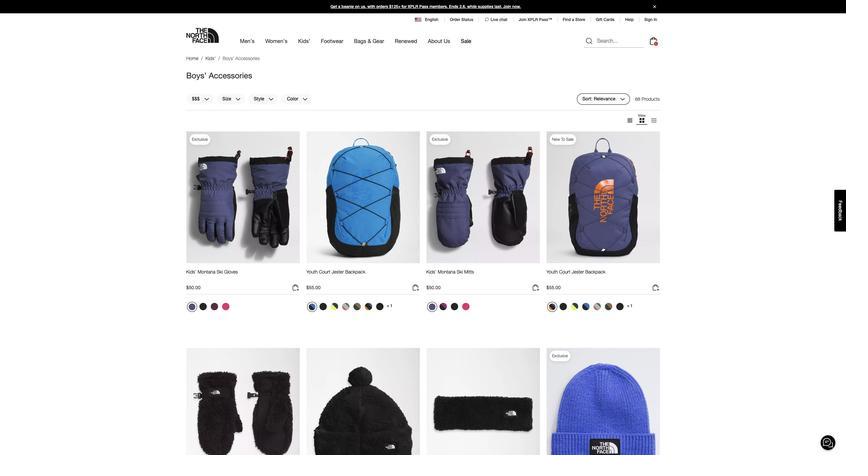 Task type: locate. For each thing, give the bounding box(es) containing it.
+ 1 right tnf black tnf marker logo print/tnf black radio
[[387, 304, 393, 308]]

xplr
[[408, 4, 418, 9], [528, 17, 538, 22]]

kids' right 'women's'
[[298, 38, 310, 44]]

asphalt grey/led yellow radio right tnf black/tnf white radio
[[329, 301, 340, 312]]

2 montana from the left
[[438, 269, 456, 275]]

on
[[355, 4, 360, 9]]

0 horizontal spatial asphalt grey/led yellow radio
[[329, 301, 340, 312]]

0 horizontal spatial youth court jester backpack image
[[306, 131, 420, 264]]

utility brown camo texture print/pine needle radio left cave blue/tnf black/mandarin icon
[[352, 301, 362, 312]]

cave blue/tnf black/mandarin image
[[549, 304, 556, 310]]

$50.00 button
[[186, 284, 300, 295], [427, 284, 540, 295]]

tnf black tnf marker logo print/tnf black image inside tnf black tnf marker logo print/tnf black radio
[[376, 303, 384, 310]]

boys' accessories element
[[223, 55, 260, 61]]

utility brown camo texture print/pine needle image right dark sage/misty sage/mr.pink radio
[[605, 303, 612, 310]]

1 horizontal spatial exclusive
[[432, 137, 448, 142]]

kids' montana ski mitts image
[[427, 131, 540, 264]]

1 tnf black tnf marker logo print/tnf black image from the left
[[376, 303, 384, 310]]

cave blue image
[[429, 304, 436, 310]]

tnf black image
[[199, 303, 207, 310]]

0 horizontal spatial dark sage/misty sage/mr.pink image
[[342, 303, 349, 310]]

1 horizontal spatial 1
[[631, 304, 633, 308]]

+ right tnf black tnf marker logo print/tnf black radio
[[387, 304, 389, 308]]

xplr left pass™
[[528, 17, 538, 22]]

1 inside 'link'
[[655, 42, 657, 45]]

asphalt grey/led yellow radio for right super sonic blue/tnf black radio
[[569, 301, 580, 312]]

super sonic blue/tnf black radio left dark sage/misty sage/mr.pink radio
[[581, 301, 591, 312]]

accessories
[[235, 55, 260, 61], [209, 71, 252, 80]]

1
[[655, 42, 657, 45], [390, 304, 393, 308], [631, 304, 633, 308]]

dark sage/misty sage/mr.pink image right super sonic blue/tnf black image
[[594, 303, 601, 310]]

1 + 1 from the left
[[387, 304, 393, 308]]

a right find
[[572, 17, 574, 22]]

1 horizontal spatial youth court jester backpack button
[[547, 269, 606, 281]]

1 horizontal spatial montana
[[438, 269, 456, 275]]

utility brown camo texture print/pine needle radio right dark sage/misty sage/mr.pink radio
[[603, 301, 614, 312]]

join inside "link"
[[504, 4, 511, 9]]

last.
[[495, 4, 502, 9]]

fuschia pink - tnf black image
[[440, 303, 447, 310]]

2 horizontal spatial a
[[838, 214, 843, 216]]

0 vertical spatial xplr
[[408, 4, 418, 9]]

ski for gloves
[[217, 269, 223, 275]]

1 youth court jester backpack button from the left
[[306, 269, 365, 281]]

1 youth from the left
[[306, 269, 318, 275]]

$55.00 up cave blue/tnf black/mandarin image
[[547, 285, 561, 290]]

tnf black tnf marker logo print/tnf black image right cave blue/tnf black/mandarin icon
[[376, 303, 384, 310]]

0 horizontal spatial join
[[504, 4, 511, 9]]

0 vertical spatial join
[[504, 4, 511, 9]]

2 dark sage/misty sage/mr.pink image from the left
[[594, 303, 601, 310]]

+ 1 for tnf black tnf marker logo print/tnf black option
[[627, 304, 633, 308]]

1 horizontal spatial + 1
[[627, 304, 633, 308]]

1 right tnf black tnf marker logo print/tnf black option
[[631, 304, 633, 308]]

super sonic blue/tnf black image
[[582, 303, 590, 310]]

1 horizontal spatial youth court jester backpack image
[[547, 131, 660, 264]]

Asphalt Grey/Led Yellow radio
[[329, 301, 340, 312], [569, 301, 580, 312]]

kids' link right "women's" 'link'
[[298, 32, 310, 50]]

1 ski from the left
[[217, 269, 223, 275]]

dark sage/misty sage/mr.pink image right asphalt grey/led yellow image
[[342, 303, 349, 310]]

kids'
[[186, 269, 196, 275], [427, 269, 437, 275]]

+ 1 for tnf black tnf marker logo print/tnf black radio
[[387, 304, 393, 308]]

tnf black tnf marker logo print/tnf black image
[[376, 303, 384, 310], [616, 303, 624, 310]]

montana
[[198, 269, 215, 275], [438, 269, 456, 275]]

1 e from the top
[[838, 203, 843, 206]]

2 jester from the left
[[572, 269, 584, 275]]

1 $55.00 from the left
[[306, 285, 321, 290]]

live chat button
[[484, 17, 508, 23]]

2 kids' from the left
[[427, 269, 437, 275]]

pass™
[[539, 17, 552, 22]]

youth court jester backpack image
[[306, 131, 420, 264], [547, 131, 660, 264]]

youth court jester backpack button up asphalt grey/led yellow icon
[[547, 269, 606, 281]]

asphalt grey/led yellow radio right tnf black/tnf white image
[[569, 301, 580, 312]]

1 horizontal spatial mr. pink image
[[462, 303, 470, 310]]

2 tnf black tnf marker logo print/tnf black image from the left
[[616, 303, 624, 310]]

sale right to
[[566, 137, 574, 142]]

0 horizontal spatial $55.00
[[306, 285, 321, 290]]

tnf black/tnf white image
[[319, 303, 327, 310]]

pass
[[419, 4, 428, 9]]

a inside "link"
[[338, 4, 341, 9]]

1 horizontal spatial /
[[219, 55, 220, 61]]

utility brown camo texture print/pine needle image left cave blue/tnf black/mandarin icon
[[353, 303, 361, 310]]

+ 1 button for tnf black tnf marker logo print/tnf black option
[[626, 301, 634, 311]]

accessories down the men's link
[[235, 55, 260, 61]]

1 + 1 button from the left
[[386, 301, 394, 311]]

$choose color$ option group
[[186, 301, 232, 315], [306, 301, 386, 315], [427, 301, 472, 315], [547, 301, 626, 315]]

1 horizontal spatial $50.00 button
[[427, 284, 540, 295]]

Cave Blue/TNF Black/Mandarin radio
[[363, 301, 374, 312], [547, 302, 557, 312]]

backpack for youth court jester backpack button corresponding to dark sage/misty sage/mr.pink option
[[345, 269, 365, 275]]

1 utility brown camo texture print/pine needle image from the left
[[353, 303, 361, 310]]

court
[[319, 269, 330, 275], [559, 269, 571, 275]]

mr. pink image inside radio
[[222, 303, 229, 310]]

0 horizontal spatial a
[[338, 4, 341, 9]]

1 montana from the left
[[198, 269, 215, 275]]

+ 1 button right tnf black tnf marker logo print/tnf black radio
[[386, 301, 394, 311]]

view list box
[[624, 113, 660, 128]]

2 asphalt grey/led yellow radio from the left
[[569, 301, 580, 312]]

1 $choose color$ option group from the left
[[186, 301, 232, 315]]

tnf black tnf marker logo print/tnf black image right dark sage/misty sage/mr.pink radio
[[616, 303, 624, 310]]

0 vertical spatial kids'
[[298, 38, 310, 44]]

2 court from the left
[[559, 269, 571, 275]]

kids' inside kids' montana ski gloves button
[[186, 269, 196, 275]]

1 vertical spatial accessories
[[209, 71, 252, 80]]

$$$
[[192, 96, 200, 101]]

1 jester from the left
[[332, 269, 344, 275]]

2 ski from the left
[[457, 269, 463, 275]]

2 utility brown camo texture print/pine needle radio from the left
[[603, 301, 614, 312]]

cave blue/tnf black/mandarin radio left tnf black tnf marker logo print/tnf black radio
[[363, 301, 374, 312]]

a for store
[[572, 17, 574, 22]]

0 horizontal spatial /
[[201, 55, 203, 61]]

2 $50.00 from the left
[[427, 285, 441, 290]]

1 backpack from the left
[[345, 269, 365, 275]]

mr. pink image for gloves
[[222, 303, 229, 310]]

backpack for youth court jester backpack button corresponding to right super sonic blue/tnf black radio
[[586, 269, 606, 275]]

/ up boys' accessories
[[219, 55, 220, 61]]

2 + 1 button from the left
[[626, 301, 634, 311]]

jester
[[332, 269, 344, 275], [572, 269, 584, 275]]

the north face home page image
[[186, 28, 219, 43]]

sort: relevance button
[[577, 93, 630, 105]]

beanie
[[342, 4, 354, 9]]

1 horizontal spatial a
[[572, 17, 574, 22]]

tnf black tnf marker logo print/tnf black image for tnf black tnf marker logo print/tnf black radio
[[376, 303, 384, 310]]

Utility Brown Camo Texture Print/Pine Needle radio
[[352, 301, 362, 312], [603, 301, 614, 312]]

0 horizontal spatial youth
[[306, 269, 318, 275]]

e up d
[[838, 203, 843, 206]]

join right last.
[[504, 4, 511, 9]]

0 horizontal spatial 1
[[390, 304, 393, 308]]

accessories down home / kids' / boys' accessories
[[209, 71, 252, 80]]

boys' down the home link
[[186, 71, 207, 80]]

$55.00 up super sonic blue/tnf black icon
[[306, 285, 321, 290]]

/ right home
[[201, 55, 203, 61]]

/
[[201, 55, 203, 61], [219, 55, 220, 61]]

a up k
[[838, 214, 843, 216]]

0 horizontal spatial utility brown camo texture print/pine needle image
[[353, 303, 361, 310]]

renewed link
[[395, 32, 417, 50]]

1 horizontal spatial jester
[[572, 269, 584, 275]]

1 horizontal spatial $55.00
[[547, 285, 561, 290]]

68 products status
[[635, 93, 660, 105]]

kids' montana ski gloves button
[[186, 269, 238, 281]]

youth court jester backpack button
[[306, 269, 365, 281], [547, 269, 606, 281]]

TNF Black TNF Marker Logo Print/TNF Black radio
[[375, 301, 385, 312]]

1 horizontal spatial join
[[519, 17, 527, 22]]

0 vertical spatial kids' link
[[298, 32, 310, 50]]

1 asphalt grey/led yellow radio from the left
[[329, 301, 340, 312]]

dark sage/misty sage/mr.pink image
[[342, 303, 349, 310], [594, 303, 601, 310]]

join
[[504, 4, 511, 9], [519, 17, 527, 22]]

2 utility brown camo texture print/pine needle image from the left
[[605, 303, 612, 310]]

2 + 1 from the left
[[627, 304, 633, 308]]

1 right tnf black tnf marker logo print/tnf black radio
[[390, 304, 393, 308]]

1 mr. pink image from the left
[[222, 303, 229, 310]]

mr. pink image right boysenberry image
[[222, 303, 229, 310]]

ski for mitts
[[457, 269, 463, 275]]

1 horizontal spatial court
[[559, 269, 571, 275]]

exclusive
[[192, 137, 208, 142], [432, 137, 448, 142], [552, 353, 568, 358]]

montana inside button
[[438, 269, 456, 275]]

kids' link right the home link
[[206, 55, 216, 61]]

new to sale
[[552, 137, 574, 142]]

2 youth from the left
[[547, 269, 558, 275]]

sign
[[645, 17, 653, 22]]

$55.00
[[306, 285, 321, 290], [547, 285, 561, 290]]

status
[[462, 17, 473, 22]]

1 court from the left
[[319, 269, 330, 275]]

youth court jester backpack button up asphalt grey/led yellow image
[[306, 269, 365, 281]]

kids' inside "kids' montana ski mitts" button
[[427, 269, 437, 275]]

$50.00 up cave blue icon at the bottom left of page
[[186, 285, 201, 290]]

$50.00 for kids' montana ski mitts
[[427, 285, 441, 290]]

mitts
[[464, 269, 474, 275]]

1 horizontal spatial dark sage/misty sage/mr.pink image
[[594, 303, 601, 310]]

0 horizontal spatial mr. pink image
[[222, 303, 229, 310]]

1 horizontal spatial $55.00 button
[[547, 284, 660, 295]]

$$$ button
[[186, 93, 214, 105]]

a right 'get'
[[338, 4, 341, 9]]

TNF Black TNF Marker Logo Print/TNF Black radio
[[615, 301, 625, 312]]

Dark Sage/Misty Sage/Mr.Pink radio
[[592, 301, 603, 312]]

+ 1 button right tnf black tnf marker logo print/tnf black option
[[626, 301, 634, 311]]

mr. pink image for mitts
[[462, 303, 470, 310]]

join down the now.
[[519, 17, 527, 22]]

1 horizontal spatial kids'
[[427, 269, 437, 275]]

ski
[[217, 269, 223, 275], [457, 269, 463, 275]]

0 horizontal spatial exclusive
[[192, 137, 208, 142]]

montana left gloves
[[198, 269, 215, 275]]

kids' montana ski gloves image
[[186, 131, 300, 264]]

Cave Blue radio
[[427, 302, 437, 312]]

sign in button
[[645, 17, 657, 22]]

2 youth court jester backpack button from the left
[[547, 269, 606, 281]]

1 dark sage/misty sage/mr.pink image from the left
[[342, 303, 349, 310]]

chat
[[500, 17, 508, 22]]

1 horizontal spatial $50.00
[[427, 285, 441, 290]]

boys' up boys' accessories
[[223, 55, 234, 61]]

Super Sonic Blue/TNF Black radio
[[581, 301, 591, 312], [307, 302, 317, 312]]

cave blue/tnf black/mandarin image
[[365, 303, 372, 310]]

0 horizontal spatial utility brown camo texture print/pine needle radio
[[352, 301, 362, 312]]

dark sage/misty sage/mr.pink image inside option
[[342, 303, 349, 310]]

1 kids' from the left
[[186, 269, 196, 275]]

get
[[331, 4, 337, 9]]

Mr. Pink radio
[[220, 301, 231, 312]]

ski inside button
[[457, 269, 463, 275]]

0 horizontal spatial youth court jester backpack button
[[306, 269, 365, 281]]

ski left gloves
[[217, 269, 223, 275]]

+ right tnf black tnf marker logo print/tnf black option
[[627, 304, 630, 308]]

+ 1
[[387, 304, 393, 308], [627, 304, 633, 308]]

0 horizontal spatial ski
[[217, 269, 223, 275]]

boys'
[[223, 55, 234, 61], [186, 71, 207, 80]]

0 horizontal spatial boys'
[[186, 71, 207, 80]]

2 $50.00 button from the left
[[427, 284, 540, 295]]

2 mr. pink image from the left
[[462, 303, 470, 310]]

get a beanie on us, with orders $125+ for xplr pass members. ends 2.6, while supplies last. join now. link
[[0, 0, 846, 13]]

exclusive for kids' montana ski gloves
[[192, 137, 208, 142]]

tnf black tnf marker logo print/tnf black image inside tnf black tnf marker logo print/tnf black option
[[616, 303, 624, 310]]

0 horizontal spatial kids'
[[206, 55, 216, 61]]

boys' accessories
[[186, 71, 252, 80]]

1 + from the left
[[387, 304, 389, 308]]

1 vertical spatial kids' link
[[206, 55, 216, 61]]

cave blue/tnf black/mandarin radio left tnf black/tnf white option
[[547, 302, 557, 312]]

e
[[838, 203, 843, 206], [838, 206, 843, 208]]

+ 1 right tnf black tnf marker logo print/tnf black option
[[627, 304, 633, 308]]

ski left mitts
[[457, 269, 463, 275]]

+ 1 button for tnf black tnf marker logo print/tnf black radio
[[386, 301, 394, 311]]

$50.00 button down gloves
[[186, 284, 300, 295]]

now.
[[512, 4, 521, 9]]

$55.00 button up cave blue/tnf black/mandarin icon
[[306, 284, 420, 295]]

2 vertical spatial a
[[838, 214, 843, 216]]

1 horizontal spatial tnf black tnf marker logo print/tnf black image
[[616, 303, 624, 310]]

0 horizontal spatial $50.00
[[186, 285, 201, 290]]

2 $55.00 from the left
[[547, 285, 561, 290]]

dark sage/misty sage/mr.pink image for dark sage/misty sage/mr.pink radio
[[594, 303, 601, 310]]

gift cards link
[[596, 17, 615, 22]]

sale
[[461, 38, 471, 44], [566, 137, 574, 142]]

1 horizontal spatial kids' link
[[298, 32, 310, 50]]

kids' montana ski gloves
[[186, 269, 238, 275]]

Search search field
[[584, 34, 644, 48]]

$50.00 up cave blue radio
[[427, 285, 441, 290]]

kids' link
[[298, 32, 310, 50], [206, 55, 216, 61]]

court for $55.00 dropdown button corresponding to tnf black tnf marker logo print/tnf black radio
[[319, 269, 330, 275]]

1 horizontal spatial sale
[[566, 137, 574, 142]]

2 $choose color$ option group from the left
[[306, 301, 386, 315]]

1 $50.00 from the left
[[186, 285, 201, 290]]

1 horizontal spatial youth
[[547, 269, 558, 275]]

1 horizontal spatial xplr
[[528, 17, 538, 22]]

tnf black image
[[451, 303, 458, 310]]

search all image
[[585, 37, 593, 45]]

bags & gear
[[354, 38, 384, 44]]

1 horizontal spatial ski
[[457, 269, 463, 275]]

2 horizontal spatial 1
[[655, 42, 657, 45]]

0 horizontal spatial sale
[[461, 38, 471, 44]]

kids' suave oso beanie image
[[306, 348, 420, 455]]

0 vertical spatial accessories
[[235, 55, 260, 61]]

1 down in
[[655, 42, 657, 45]]

0 horizontal spatial jester
[[332, 269, 344, 275]]

mr. pink image inside option
[[462, 303, 470, 310]]

find a store link
[[563, 17, 585, 22]]

0 horizontal spatial montana
[[198, 269, 215, 275]]

join xplr pass™ link
[[519, 17, 552, 22]]

about
[[428, 38, 442, 44]]

1 horizontal spatial boys'
[[223, 55, 234, 61]]

0 horizontal spatial $55.00 button
[[306, 284, 420, 295]]

1 $55.00 button from the left
[[306, 284, 420, 295]]

boysenberry image
[[211, 303, 218, 310]]

0 horizontal spatial + 1
[[387, 304, 393, 308]]

0 horizontal spatial super sonic blue/tnf black radio
[[307, 302, 317, 312]]

0 vertical spatial a
[[338, 4, 341, 9]]

0 horizontal spatial +
[[387, 304, 389, 308]]

montana inside button
[[198, 269, 215, 275]]

xplr inside "link"
[[408, 4, 418, 9]]

ski inside button
[[217, 269, 223, 275]]

0 horizontal spatial court
[[319, 269, 330, 275]]

$50.00 button down mitts
[[427, 284, 540, 295]]

kids' right the home link
[[206, 55, 216, 61]]

0 horizontal spatial youth court jester backpack
[[306, 269, 365, 275]]

home link
[[186, 55, 199, 61]]

in
[[654, 17, 657, 22]]

1 horizontal spatial utility brown camo texture print/pine needle radio
[[603, 301, 614, 312]]

2 + from the left
[[627, 304, 630, 308]]

bags & gear link
[[354, 32, 384, 50]]

1 horizontal spatial +
[[627, 304, 630, 308]]

1 for $55.00 dropdown button corresponding to tnf black tnf marker logo print/tnf black radio
[[390, 304, 393, 308]]

youth court jester backpack
[[306, 269, 365, 275], [547, 269, 606, 275]]

$55.00 button up dark sage/misty sage/mr.pink radio
[[547, 284, 660, 295]]

$50.00 for kids' montana ski gloves
[[186, 285, 201, 290]]

1 horizontal spatial cave blue/tnf black/mandarin radio
[[547, 302, 557, 312]]

1 horizontal spatial + 1 button
[[626, 301, 634, 311]]

a
[[338, 4, 341, 9], [572, 17, 574, 22], [838, 214, 843, 216]]

1 horizontal spatial youth court jester backpack
[[547, 269, 606, 275]]

sale right "us"
[[461, 38, 471, 44]]

0 horizontal spatial backpack
[[345, 269, 365, 275]]

$55.00 button
[[306, 284, 420, 295], [547, 284, 660, 295]]

d
[[838, 208, 843, 211]]

tnf black tnf marker logo print/tnf black image for tnf black tnf marker logo print/tnf black option
[[616, 303, 624, 310]]

2 youth court jester backpack from the left
[[547, 269, 606, 275]]

color button
[[281, 93, 313, 105]]

montana left mitts
[[438, 269, 456, 275]]

0 horizontal spatial $50.00 button
[[186, 284, 300, 295]]

0 horizontal spatial + 1 button
[[386, 301, 394, 311]]

1 / from the left
[[201, 55, 203, 61]]

color
[[287, 96, 298, 101]]

1 horizontal spatial backpack
[[586, 269, 606, 275]]

mr. pink image right tnf black radio on the bottom right
[[462, 303, 470, 310]]

1 vertical spatial a
[[572, 17, 574, 22]]

TNF Black radio
[[449, 301, 460, 312]]

$50.00 button for kids' montana ski gloves
[[186, 284, 300, 295]]

0 horizontal spatial tnf black tnf marker logo print/tnf black image
[[376, 303, 384, 310]]

mr. pink image
[[222, 303, 229, 310], [462, 303, 470, 310]]

youth court jester backpack for tnf black/tnf white option
[[547, 269, 606, 275]]

super sonic blue/tnf black radio left tnf black/tnf white icon
[[307, 302, 317, 312]]

0 horizontal spatial kids'
[[186, 269, 196, 275]]

utility brown camo texture print/pine needle image
[[353, 303, 361, 310], [605, 303, 612, 310]]

1 horizontal spatial utility brown camo texture print/pine needle image
[[605, 303, 612, 310]]

2 backpack from the left
[[586, 269, 606, 275]]

youth court jester backpack for tnf black/tnf white radio
[[306, 269, 365, 275]]

0 horizontal spatial xplr
[[408, 4, 418, 9]]

3 $choose color$ option group from the left
[[427, 301, 472, 315]]

asphalt grey/led yellow radio for dark sage/misty sage/mr.pink option
[[329, 301, 340, 312]]

$55.00 button for tnf black tnf marker logo print/tnf black radio
[[306, 284, 420, 295]]

dark sage/misty sage/mr.pink image inside radio
[[594, 303, 601, 310]]

e up b
[[838, 206, 843, 208]]

view button
[[636, 113, 648, 128]]

1 youth court jester backpack from the left
[[306, 269, 365, 275]]

youth court jester backpack button for right super sonic blue/tnf black radio
[[547, 269, 606, 281]]

2 $55.00 button from the left
[[547, 284, 660, 295]]

xplr right for on the top left
[[408, 4, 418, 9]]

$55.00 for $55.00 dropdown button corresponding to tnf black tnf marker logo print/tnf black radio
[[306, 285, 321, 290]]

1 $50.00 button from the left
[[186, 284, 300, 295]]

0 vertical spatial boys'
[[223, 55, 234, 61]]

get a beanie on us, with orders $125+ for xplr pass members. ends 2.6, while supplies last. join now.
[[331, 4, 521, 9]]

cards
[[604, 17, 615, 22]]

1 horizontal spatial asphalt grey/led yellow radio
[[569, 301, 580, 312]]



Task type: vqa. For each thing, say whether or not it's contained in the screenshot.
bottom Kids' LINK
yes



Task type: describe. For each thing, give the bounding box(es) containing it.
kids' montana ski mitts button
[[427, 269, 474, 281]]

4 $choose color$ option group from the left
[[547, 301, 626, 315]]

supplies
[[478, 4, 494, 9]]

1 vertical spatial boys'
[[186, 71, 207, 80]]

$50.00 button for kids' montana ski mitts
[[427, 284, 540, 295]]

b
[[838, 211, 843, 214]]

1 youth court jester backpack image from the left
[[306, 131, 420, 264]]

1 utility brown camo texture print/pine needle radio from the left
[[352, 301, 362, 312]]

sort:
[[583, 96, 593, 101]]

products
[[642, 96, 660, 102]]

sale link
[[461, 32, 471, 50]]

2 horizontal spatial exclusive
[[552, 353, 568, 358]]

youth for youth court jester backpack button corresponding to right super sonic blue/tnf black radio
[[547, 269, 558, 275]]

orders
[[376, 4, 388, 9]]

join xplr pass™
[[519, 17, 552, 22]]

women's
[[265, 38, 288, 44]]

home
[[186, 55, 199, 61]]

women's link
[[265, 32, 288, 50]]

sign in
[[645, 17, 657, 22]]

order
[[450, 17, 460, 22]]

with
[[368, 4, 375, 9]]

&
[[368, 38, 371, 44]]

Dark Sage/Misty Sage/Mr.Pink radio
[[340, 301, 351, 312]]

TNF Black/TNF White radio
[[558, 301, 569, 312]]

2 / from the left
[[219, 55, 220, 61]]

live chat
[[491, 17, 508, 22]]

Boysenberry radio
[[209, 301, 220, 312]]

$55.00 for tnf black tnf marker logo print/tnf black option's $55.00 dropdown button
[[547, 285, 561, 290]]

court for tnf black tnf marker logo print/tnf black option's $55.00 dropdown button
[[559, 269, 571, 275]]

renewed
[[395, 38, 417, 44]]

kids' for kids' montana ski mitts
[[427, 269, 437, 275]]

montana for mitts
[[438, 269, 456, 275]]

f e e d b a c k button
[[835, 190, 846, 231]]

us,
[[361, 4, 366, 9]]

order status
[[450, 17, 473, 22]]

english link
[[415, 17, 439, 23]]

montana for gloves
[[198, 269, 215, 275]]

gear
[[373, 38, 384, 44]]

store
[[576, 17, 585, 22]]

dark sage/misty sage/mr.pink image for dark sage/misty sage/mr.pink option
[[342, 303, 349, 310]]

find a store
[[563, 17, 585, 22]]

help link
[[625, 17, 634, 22]]

members.
[[430, 4, 448, 9]]

kids' tnf™ box logo cuffed beanie image
[[547, 348, 660, 455]]

tnf black/tnf white image
[[560, 303, 567, 310]]

style button
[[248, 93, 279, 105]]

style
[[254, 96, 264, 101]]

about us
[[428, 38, 450, 44]]

$125+
[[389, 4, 401, 9]]

f
[[838, 200, 843, 203]]

live
[[491, 17, 498, 22]]

TNF Black/TNF White radio
[[318, 301, 328, 312]]

2 youth court jester backpack image from the left
[[547, 131, 660, 264]]

for
[[402, 4, 407, 9]]

2.6,
[[460, 4, 466, 9]]

new
[[552, 137, 560, 142]]

0 horizontal spatial kids' link
[[206, 55, 216, 61]]

relevance
[[594, 96, 616, 101]]

1 horizontal spatial super sonic blue/tnf black radio
[[581, 301, 591, 312]]

bags
[[354, 38, 366, 44]]

gift
[[596, 17, 603, 22]]

about us link
[[428, 32, 450, 50]]

Mr. Pink radio
[[461, 301, 471, 312]]

kids' montana ski mitts
[[427, 269, 474, 275]]

size
[[222, 96, 231, 101]]

youth for youth court jester backpack button corresponding to dark sage/misty sage/mr.pink option
[[306, 269, 318, 275]]

1 for tnf black tnf marker logo print/tnf black option's $55.00 dropdown button
[[631, 304, 633, 308]]

super sonic blue/tnf black image
[[309, 304, 315, 310]]

gloves
[[224, 269, 238, 275]]

68
[[635, 96, 641, 102]]

asphalt grey/led yellow image
[[571, 303, 578, 310]]

help
[[625, 17, 634, 22]]

size button
[[217, 93, 246, 105]]

1 horizontal spatial kids'
[[298, 38, 310, 44]]

a for beanie
[[338, 4, 341, 9]]

exclusive for kids' montana ski mitts
[[432, 137, 448, 142]]

jester for right super sonic blue/tnf black radio
[[572, 269, 584, 275]]

68 products
[[635, 96, 660, 102]]

2 e from the top
[[838, 206, 843, 208]]

0 horizontal spatial cave blue/tnf black/mandarin radio
[[363, 301, 374, 312]]

order status link
[[450, 17, 473, 22]]

1 vertical spatial xplr
[[528, 17, 538, 22]]

home / kids' / boys' accessories
[[186, 55, 260, 61]]

f e e d b a c k
[[838, 200, 843, 221]]

close image
[[650, 5, 659, 8]]

Cave Blue radio
[[187, 302, 197, 312]]

find
[[563, 17, 571, 22]]

men's
[[240, 38, 255, 44]]

+ for tnf black tnf marker logo print/tnf black radio
[[387, 304, 389, 308]]

english
[[425, 17, 439, 22]]

gift cards
[[596, 17, 615, 22]]

k
[[838, 219, 843, 221]]

1 vertical spatial sale
[[566, 137, 574, 142]]

ends
[[449, 4, 459, 9]]

view
[[638, 113, 646, 117]]

youth court jester backpack button for dark sage/misty sage/mr.pink option
[[306, 269, 365, 281]]

1 link
[[648, 36, 659, 46]]

footwear link
[[321, 32, 343, 50]]

TNF Black radio
[[198, 301, 208, 312]]

us
[[444, 38, 450, 44]]

a inside button
[[838, 214, 843, 216]]

footwear
[[321, 38, 343, 44]]

$55.00 button for tnf black tnf marker logo print/tnf black option
[[547, 284, 660, 295]]

0 vertical spatial sale
[[461, 38, 471, 44]]

Fuschia Pink - TNF Black radio
[[438, 301, 449, 312]]

1 vertical spatial kids'
[[206, 55, 216, 61]]

+ for tnf black tnf marker logo print/tnf black option
[[627, 304, 630, 308]]

while
[[467, 4, 477, 9]]

jester for dark sage/misty sage/mr.pink option
[[332, 269, 344, 275]]

c
[[838, 216, 843, 219]]

kids' suave oso earband image
[[427, 348, 540, 455]]

kids' for kids' montana ski gloves
[[186, 269, 196, 275]]

asphalt grey/led yellow image
[[331, 303, 338, 310]]

sort: relevance
[[583, 96, 616, 101]]

to
[[561, 137, 565, 142]]

cave blue image
[[189, 304, 195, 310]]

1 vertical spatial join
[[519, 17, 527, 22]]

kids' suave oso mitts image
[[186, 348, 300, 455]]



